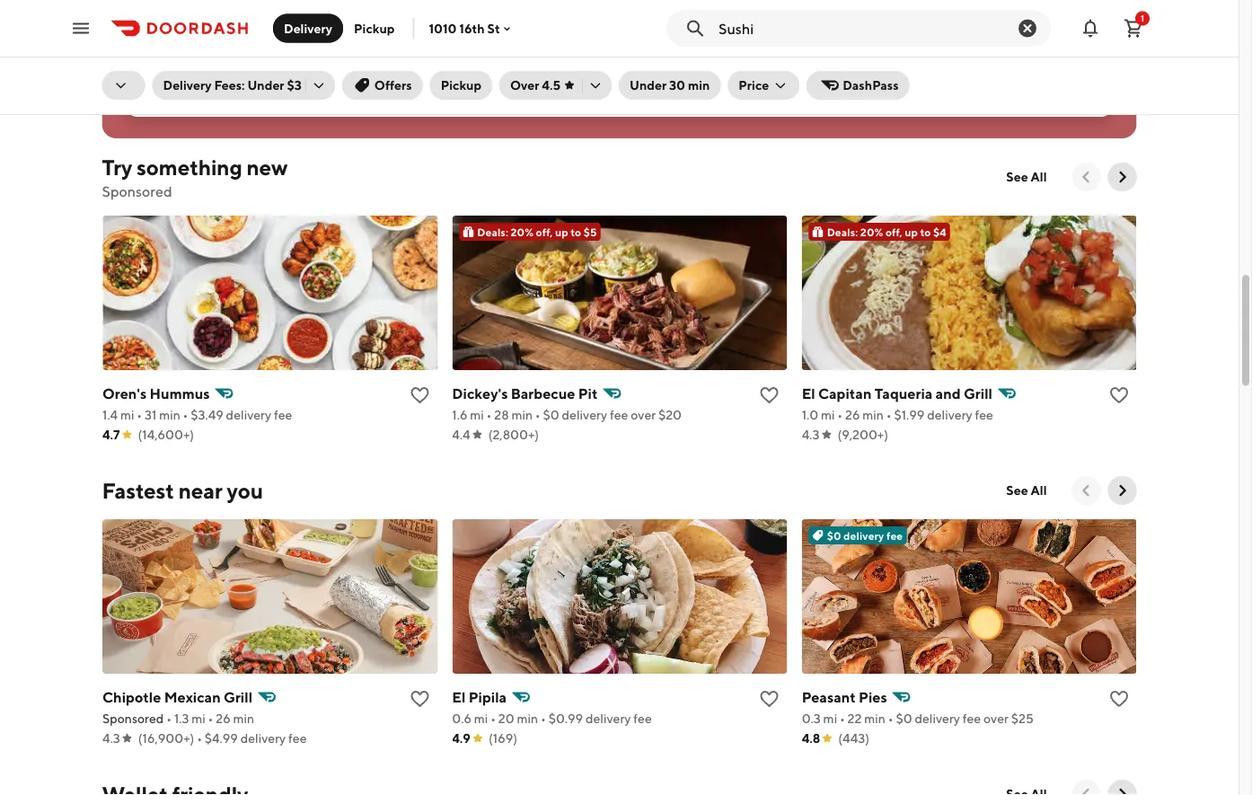 Task type: describe. For each thing, give the bounding box(es) containing it.
22
[[848, 711, 862, 726]]

offers inside offers button
[[375, 78, 412, 93]]

up for pit
[[555, 226, 568, 238]]

delivery for oren's hummus
[[226, 408, 271, 422]]

• left 28
[[486, 408, 492, 422]]

$0 delivery fee
[[827, 529, 903, 542]]

click to add this store to your saved list image for grill
[[409, 688, 430, 710]]

• left $0.99
[[541, 711, 546, 726]]

holiday snacks
[[145, 79, 230, 93]]

near
[[179, 478, 223, 503]]

min for dickey's barbecue pit
[[511, 408, 533, 422]]

1.3
[[174, 711, 189, 726]]

nationwide offers link
[[787, 0, 934, 102]]

4.4
[[452, 427, 470, 442]]

mi for oren's hummus
[[120, 408, 134, 422]]

(14,600+)
[[138, 427, 194, 442]]

sponsored inside "try something new sponsored"
[[102, 183, 172, 200]]

delivery for peasant pies
[[915, 711, 960, 726]]

delivery button
[[273, 14, 343, 43]]

barbecue
[[511, 385, 575, 402]]

mi for dickey's barbecue pit
[[470, 408, 484, 422]]

delivery right $4.99
[[240, 731, 286, 746]]

• down capitan
[[838, 408, 843, 422]]

1010
[[429, 21, 457, 36]]

see for el capitan taqueria and grill
[[1007, 169, 1029, 184]]

fee for peasant pies
[[963, 711, 981, 726]]

peasant
[[802, 689, 856, 706]]

$0
[[827, 529, 841, 542]]

gifts for alcohol gifts
[[674, 79, 699, 93]]

notification bell image
[[1080, 18, 1102, 39]]

offers button
[[342, 71, 423, 100]]

3 items, open order cart image
[[1123, 18, 1145, 39]]

next button of carousel image
[[1114, 786, 1132, 795]]

• left the 31
[[136, 408, 142, 422]]

$5
[[583, 226, 597, 238]]

el capitan taqueria and grill
[[802, 385, 993, 402]]

previous button of carousel image for el capitan taqueria and grill next button of carousel image
[[1078, 168, 1096, 186]]

deals: 20% off, up to $5
[[477, 226, 597, 238]]

mi for el pipila
[[474, 711, 488, 726]]

try something new sponsored
[[102, 154, 288, 200]]

over for dickey's barbecue pit
[[631, 408, 656, 422]]

fees:
[[214, 78, 245, 93]]

pipila
[[468, 689, 507, 706]]

fee for el capitan taqueria and grill
[[975, 408, 994, 422]]

el for el capitan taqueria and grill
[[802, 385, 815, 402]]

pit
[[578, 385, 598, 402]]

nationwide
[[787, 79, 854, 93]]

previous button of carousel image for next button of carousel icon on the right of page
[[1078, 786, 1096, 795]]

see for peasant pies
[[1007, 483, 1029, 498]]

$​0 for pies
[[896, 711, 912, 726]]

deals: for capitan
[[827, 226, 858, 238]]

delivery for dickey's barbecue pit
[[562, 408, 607, 422]]

under 30 min
[[630, 78, 710, 93]]

new
[[247, 154, 288, 180]]

• up $4.99
[[208, 711, 213, 726]]

oren's hummus
[[102, 385, 209, 402]]

28
[[494, 408, 509, 422]]

0.3 mi • 22 min • $​0 delivery fee over $25
[[802, 711, 1034, 726]]

snacks
[[192, 79, 230, 93]]

local
[[306, 79, 337, 93]]

see all link for el capitan taqueria and grill
[[996, 163, 1058, 191]]

alcohol
[[627, 79, 671, 93]]

previous button of carousel image
[[1078, 482, 1096, 500]]

1.0
[[802, 408, 819, 422]]

fee for el pipila
[[633, 711, 652, 726]]

0 horizontal spatial 26
[[216, 711, 230, 726]]

(2,800+)
[[488, 427, 539, 442]]

4.8
[[802, 731, 820, 746]]

• left $1.99
[[886, 408, 892, 422]]

1010 16th st
[[429, 21, 500, 36]]

all for peasant pies
[[1031, 483, 1048, 498]]

over
[[511, 78, 540, 93]]

taqueria
[[875, 385, 933, 402]]

0.3
[[802, 711, 821, 726]]

20
[[498, 711, 514, 726]]

deals: 20% off, up to $4
[[827, 226, 947, 238]]

holiday snacks link
[[145, 0, 291, 102]]

delivery for delivery
[[284, 21, 333, 36]]

mi for el capitan taqueria and grill
[[821, 408, 835, 422]]

fee for oren's hummus
[[274, 408, 292, 422]]

you
[[227, 478, 263, 503]]

click to add this store to your saved list image for taqueria
[[1109, 385, 1130, 406]]

off, for barbecue
[[536, 226, 553, 238]]

0.6
[[452, 711, 471, 726]]

st
[[488, 21, 500, 36]]

dashpass button
[[807, 71, 910, 100]]

over 4.5
[[511, 78, 561, 93]]

$25
[[1011, 711, 1034, 726]]

1 horizontal spatial 26
[[845, 408, 860, 422]]

1 horizontal spatial click to add this store to your saved list image
[[759, 688, 780, 710]]

delivery fees: under $3
[[163, 78, 302, 93]]

off, for capitan
[[886, 226, 903, 238]]

min for peasant pies
[[864, 711, 886, 726]]

1 horizontal spatial pickup
[[441, 78, 482, 93]]

$4.99
[[204, 731, 238, 746]]

over 4.5 button
[[500, 71, 612, 100]]

$20
[[658, 408, 682, 422]]

favorites
[[339, 79, 388, 93]]

pies
[[859, 689, 887, 706]]

min up '• $4.99 delivery fee'
[[233, 711, 254, 726]]

to for pit
[[571, 226, 581, 238]]

• right 22 at the right bottom
[[888, 711, 893, 726]]

31
[[144, 408, 156, 422]]

0.6 mi • 20 min • $0.99 delivery fee
[[452, 711, 652, 726]]

dashpass
[[843, 78, 899, 93]]

see all for peasant pies
[[1007, 483, 1048, 498]]

20% for capitan
[[860, 226, 883, 238]]

fastest near you
[[102, 478, 263, 503]]

capitan
[[818, 385, 872, 402]]

local favorites link
[[306, 0, 452, 102]]

16th
[[460, 21, 485, 36]]

1.4
[[102, 408, 117, 422]]

el pipila
[[452, 689, 507, 706]]

4.9
[[452, 731, 471, 746]]

(16,900+)
[[138, 731, 194, 746]]



Task type: locate. For each thing, give the bounding box(es) containing it.
alcohol gifts link
[[627, 0, 773, 102]]

1 vertical spatial all
[[1031, 483, 1048, 498]]

delivery left fees: at the left top
[[163, 78, 212, 93]]

sponsored
[[102, 183, 172, 200], [102, 711, 163, 726]]

• left 20
[[490, 711, 496, 726]]

1 horizontal spatial pickup button
[[430, 71, 493, 100]]

0 vertical spatial $​0
[[543, 408, 559, 422]]

grill
[[964, 385, 993, 402], [223, 689, 252, 706]]

0 vertical spatial el
[[802, 385, 815, 402]]

1 deals: from the left
[[477, 226, 508, 238]]

up for taqueria
[[905, 226, 918, 238]]

click to add this store to your saved list image
[[1109, 385, 1130, 406], [409, 688, 430, 710], [759, 688, 780, 710]]

see all for el capitan taqueria and grill
[[1007, 169, 1048, 184]]

offers inside nationwide offers link
[[857, 79, 893, 93]]

and
[[936, 385, 961, 402]]

electronic gifts link
[[466, 0, 613, 102]]

1 vertical spatial sponsored
[[102, 711, 163, 726]]

click to add this store to your saved list image for peasant pies
[[1109, 688, 1130, 710]]

$​0 for barbecue
[[543, 408, 559, 422]]

under 30 min button
[[619, 71, 721, 100]]

up left '$4'
[[905, 226, 918, 238]]

Store search: begin typing to search for stores available on DoorDash text field
[[719, 18, 999, 38]]

1.6
[[452, 408, 467, 422]]

0 vertical spatial next button of carousel image
[[1114, 168, 1132, 186]]

gifts for electronic gifts
[[527, 79, 552, 93]]

(443)
[[838, 731, 870, 746]]

26
[[845, 408, 860, 422], [216, 711, 230, 726]]

el up 0.6
[[452, 689, 465, 706]]

0 horizontal spatial offers
[[375, 78, 412, 93]]

1 vertical spatial 26
[[216, 711, 230, 726]]

gifts
[[527, 79, 552, 93], [674, 79, 699, 93]]

pickup button up offers button
[[343, 14, 406, 43]]

0 horizontal spatial $​0
[[543, 408, 559, 422]]

20% left $5
[[511, 226, 533, 238]]

20% left '$4'
[[860, 226, 883, 238]]

fee
[[274, 408, 292, 422], [610, 408, 628, 422], [975, 408, 994, 422], [887, 529, 903, 542], [633, 711, 652, 726], [963, 711, 981, 726], [288, 731, 306, 746]]

1 up from the left
[[555, 226, 568, 238]]

sponsored down try
[[102, 183, 172, 200]]

4.7
[[102, 427, 120, 442]]

1 gifts from the left
[[527, 79, 552, 93]]

0 horizontal spatial click to add this store to your saved list image
[[409, 688, 430, 710]]

to left $5
[[571, 226, 581, 238]]

2 under from the left
[[630, 78, 667, 93]]

2 all from the top
[[1031, 483, 1048, 498]]

1 horizontal spatial off,
[[886, 226, 903, 238]]

delivery for el pipila
[[586, 711, 631, 726]]

1 sponsored from the top
[[102, 183, 172, 200]]

under left 30
[[630, 78, 667, 93]]

el up 1.0
[[802, 385, 815, 402]]

4.3
[[802, 427, 820, 442], [102, 731, 120, 746]]

2 off, from the left
[[886, 226, 903, 238]]

1.4 mi • 31 min • $3.49 delivery fee
[[102, 408, 292, 422]]

1 vertical spatial next button of carousel image
[[1114, 482, 1132, 500]]

0 horizontal spatial delivery
[[163, 78, 212, 93]]

mi for peasant pies
[[823, 711, 837, 726]]

click to add this store to your saved list image for dickey's barbecue pit
[[759, 385, 780, 406]]

min right 20
[[517, 711, 538, 726]]

0 horizontal spatial pickup button
[[343, 14, 406, 43]]

1 horizontal spatial gifts
[[674, 79, 699, 93]]

click to add this store to your saved list image for oren's hummus
[[409, 385, 430, 406]]

• left $4.99
[[196, 731, 202, 746]]

26 up (9,200+)
[[845, 408, 860, 422]]

4.3 for (9,200+)
[[802, 427, 820, 442]]

over
[[631, 408, 656, 422], [984, 711, 1009, 726]]

fee left "$25"
[[963, 711, 981, 726]]

pickup button
[[343, 14, 406, 43], [430, 71, 493, 100]]

min for oren's hummus
[[159, 408, 180, 422]]

1 previous button of carousel image from the top
[[1078, 168, 1096, 186]]

(9,200+)
[[838, 427, 888, 442]]

oren's
[[102, 385, 146, 402]]

• left $3.49
[[183, 408, 188, 422]]

up left $5
[[555, 226, 568, 238]]

2 horizontal spatial click to add this store to your saved list image
[[1109, 385, 1130, 406]]

$0.99
[[548, 711, 583, 726]]

electronic
[[466, 79, 525, 93]]

alcohol gifts
[[627, 79, 699, 93]]

delivery down the pit
[[562, 408, 607, 422]]

1.0 mi • 26 min • $1.99 delivery fee
[[802, 408, 994, 422]]

0 horizontal spatial up
[[555, 226, 568, 238]]

previous button of carousel image
[[1078, 168, 1096, 186], [1078, 786, 1096, 795]]

chipotle mexican grill
[[102, 689, 252, 706]]

4.3 down chipotle
[[102, 731, 120, 746]]

pickup down 1010 16th st
[[441, 78, 482, 93]]

fee right $4.99
[[288, 731, 306, 746]]

1 horizontal spatial over
[[984, 711, 1009, 726]]

something
[[137, 154, 242, 180]]

over for peasant pies
[[984, 711, 1009, 726]]

$​0 down barbecue
[[543, 408, 559, 422]]

1 next button of carousel image from the top
[[1114, 168, 1132, 186]]

1 horizontal spatial el
[[802, 385, 815, 402]]

0 horizontal spatial off,
[[536, 226, 553, 238]]

nationwide offers
[[787, 79, 893, 93]]

2 see all link from the top
[[996, 476, 1058, 505]]

1 vertical spatial over
[[984, 711, 1009, 726]]

1 vertical spatial $​0
[[896, 711, 912, 726]]

mi right 0.3
[[823, 711, 837, 726]]

2 deals: from the left
[[827, 226, 858, 238]]

0 horizontal spatial deals:
[[477, 226, 508, 238]]

0 vertical spatial see all link
[[996, 163, 1058, 191]]

0 horizontal spatial grill
[[223, 689, 252, 706]]

$​0 right 22 at the right bottom
[[896, 711, 912, 726]]

mi right 1.4 in the left bottom of the page
[[120, 408, 134, 422]]

fee left $20
[[610, 408, 628, 422]]

•
[[136, 408, 142, 422], [183, 408, 188, 422], [486, 408, 492, 422], [535, 408, 540, 422], [838, 408, 843, 422], [886, 408, 892, 422], [166, 711, 171, 726], [208, 711, 213, 726], [490, 711, 496, 726], [541, 711, 546, 726], [840, 711, 845, 726], [888, 711, 893, 726], [196, 731, 202, 746]]

delivery
[[284, 21, 333, 36], [163, 78, 212, 93]]

open menu image
[[70, 18, 92, 39]]

sponsored down chipotle
[[102, 711, 163, 726]]

2 gifts from the left
[[674, 79, 699, 93]]

0 vertical spatial see all
[[1007, 169, 1048, 184]]

to for taqueria
[[920, 226, 931, 238]]

4.5
[[542, 78, 561, 93]]

1 horizontal spatial under
[[630, 78, 667, 93]]

over left "$25"
[[984, 711, 1009, 726]]

1 vertical spatial see all link
[[996, 476, 1058, 505]]

pickup button down 1010 16th st
[[430, 71, 493, 100]]

0 vertical spatial pickup button
[[343, 14, 406, 43]]

1 vertical spatial grill
[[223, 689, 252, 706]]

all for el capitan taqueria and grill
[[1031, 169, 1048, 184]]

delivery right $0 at the right
[[844, 529, 884, 542]]

under left "$3"
[[248, 78, 285, 93]]

delivery right $3.49
[[226, 408, 271, 422]]

mexican
[[164, 689, 220, 706]]

delivery
[[226, 408, 271, 422], [562, 408, 607, 422], [927, 408, 973, 422], [844, 529, 884, 542], [586, 711, 631, 726], [915, 711, 960, 726], [240, 731, 286, 746]]

0 vertical spatial 26
[[845, 408, 860, 422]]

mi right 1.6 on the bottom left of the page
[[470, 408, 484, 422]]

grill up '• $4.99 delivery fee'
[[223, 689, 252, 706]]

26 up $4.99
[[216, 711, 230, 726]]

to left '$4'
[[920, 226, 931, 238]]

see
[[1007, 169, 1029, 184], [1007, 483, 1029, 498]]

over left $20
[[631, 408, 656, 422]]

1010 16th st button
[[429, 21, 515, 36]]

price button
[[728, 71, 800, 100]]

0 vertical spatial previous button of carousel image
[[1078, 168, 1096, 186]]

see all link for peasant pies
[[996, 476, 1058, 505]]

1 horizontal spatial 20%
[[860, 226, 883, 238]]

2 up from the left
[[905, 226, 918, 238]]

2 horizontal spatial click to add this store to your saved list image
[[1109, 688, 1130, 710]]

20%
[[511, 226, 533, 238], [860, 226, 883, 238]]

0 horizontal spatial over
[[631, 408, 656, 422]]

0 vertical spatial pickup
[[354, 21, 395, 36]]

4.3 for (16,900+)
[[102, 731, 120, 746]]

(169)
[[488, 731, 517, 746]]

next button of carousel image
[[1114, 168, 1132, 186], [1114, 482, 1132, 500]]

1 horizontal spatial up
[[905, 226, 918, 238]]

el for el pipila
[[452, 689, 465, 706]]

price
[[739, 78, 770, 93]]

min for el pipila
[[517, 711, 538, 726]]

delivery up "$3"
[[284, 21, 333, 36]]

• left 1.3
[[166, 711, 171, 726]]

min up (9,200+)
[[863, 408, 884, 422]]

delivery for el capitan taqueria and grill
[[927, 408, 973, 422]]

1 under from the left
[[248, 78, 285, 93]]

min for el capitan taqueria and grill
[[863, 408, 884, 422]]

1 see all link from the top
[[996, 163, 1058, 191]]

1 to from the left
[[571, 226, 581, 238]]

delivery inside button
[[284, 21, 333, 36]]

fee for dickey's barbecue pit
[[610, 408, 628, 422]]

0 vertical spatial see
[[1007, 169, 1029, 184]]

0 horizontal spatial click to add this store to your saved list image
[[409, 385, 430, 406]]

min inside button
[[688, 78, 710, 93]]

delivery down and
[[927, 408, 973, 422]]

next button of carousel image for peasant pies
[[1114, 482, 1132, 500]]

$3
[[287, 78, 302, 93]]

0 horizontal spatial pickup
[[354, 21, 395, 36]]

fee right $3.49
[[274, 408, 292, 422]]

offers right local
[[375, 78, 412, 93]]

0 vertical spatial grill
[[964, 385, 993, 402]]

up
[[555, 226, 568, 238], [905, 226, 918, 238]]

1 see from the top
[[1007, 169, 1029, 184]]

1 vertical spatial delivery
[[163, 78, 212, 93]]

mi
[[120, 408, 134, 422], [470, 408, 484, 422], [821, 408, 835, 422], [191, 711, 205, 726], [474, 711, 488, 726], [823, 711, 837, 726]]

1 20% from the left
[[511, 226, 533, 238]]

off, left '$4'
[[886, 226, 903, 238]]

0 vertical spatial over
[[631, 408, 656, 422]]

dickey's barbecue pit
[[452, 385, 598, 402]]

1 horizontal spatial offers
[[857, 79, 893, 93]]

1 horizontal spatial deals:
[[827, 226, 858, 238]]

min right the 31
[[159, 408, 180, 422]]

• down barbecue
[[535, 408, 540, 422]]

$4
[[933, 226, 947, 238]]

4.3 down 1.0
[[802, 427, 820, 442]]

• left 22 at the right bottom
[[840, 711, 845, 726]]

0 horizontal spatial 20%
[[511, 226, 533, 238]]

1 horizontal spatial to
[[920, 226, 931, 238]]

local favorites
[[306, 79, 388, 93]]

fee right $1.99
[[975, 408, 994, 422]]

delivery for delivery fees: under $3
[[163, 78, 212, 93]]

1 vertical spatial see
[[1007, 483, 1029, 498]]

1 off, from the left
[[536, 226, 553, 238]]

offers right nationwide
[[857, 79, 893, 93]]

1 button
[[1116, 10, 1152, 46]]

0 horizontal spatial to
[[571, 226, 581, 238]]

sponsored • 1.3 mi • 26 min
[[102, 711, 254, 726]]

0 horizontal spatial under
[[248, 78, 285, 93]]

2 see from the top
[[1007, 483, 1029, 498]]

under inside button
[[630, 78, 667, 93]]

2 next button of carousel image from the top
[[1114, 482, 1132, 500]]

peasant pies
[[802, 689, 887, 706]]

1 see all from the top
[[1007, 169, 1048, 184]]

2 previous button of carousel image from the top
[[1078, 786, 1096, 795]]

see all
[[1007, 169, 1048, 184], [1007, 483, 1048, 498]]

$1.99
[[894, 408, 925, 422]]

0 vertical spatial 4.3
[[802, 427, 820, 442]]

1 vertical spatial previous button of carousel image
[[1078, 786, 1096, 795]]

min right 30
[[688, 78, 710, 93]]

1 horizontal spatial grill
[[964, 385, 993, 402]]

1 vertical spatial pickup button
[[430, 71, 493, 100]]

grill right and
[[964, 385, 993, 402]]

1.6 mi • 28 min • $​0 delivery fee over $20
[[452, 408, 682, 422]]

2 see all from the top
[[1007, 483, 1048, 498]]

delivery right 22 at the right bottom
[[915, 711, 960, 726]]

min right 22 at the right bottom
[[864, 711, 886, 726]]

min right 28
[[511, 408, 533, 422]]

1
[[1141, 13, 1145, 23]]

2 20% from the left
[[860, 226, 883, 238]]

off, left $5
[[536, 226, 553, 238]]

0 vertical spatial delivery
[[284, 21, 333, 36]]

0 horizontal spatial gifts
[[527, 79, 552, 93]]

deals: for barbecue
[[477, 226, 508, 238]]

2 sponsored from the top
[[102, 711, 163, 726]]

mi right 0.6
[[474, 711, 488, 726]]

pickup
[[354, 21, 395, 36], [441, 78, 482, 93]]

fee right $0 at the right
[[887, 529, 903, 542]]

1 vertical spatial 4.3
[[102, 731, 120, 746]]

0 horizontal spatial 4.3
[[102, 731, 120, 746]]

electronic gifts
[[466, 79, 552, 93]]

click to add this store to your saved list image
[[409, 385, 430, 406], [759, 385, 780, 406], [1109, 688, 1130, 710]]

1 vertical spatial pickup
[[441, 78, 482, 93]]

• $4.99 delivery fee
[[194, 731, 306, 746]]

pickup up offers button
[[354, 21, 395, 36]]

0 vertical spatial sponsored
[[102, 183, 172, 200]]

mi right 1.0
[[821, 408, 835, 422]]

1 vertical spatial el
[[452, 689, 465, 706]]

0 vertical spatial all
[[1031, 169, 1048, 184]]

mi right 1.3
[[191, 711, 205, 726]]

fastest
[[102, 478, 174, 503]]

all
[[1031, 169, 1048, 184], [1031, 483, 1048, 498]]

off,
[[536, 226, 553, 238], [886, 226, 903, 238]]

dickey's
[[452, 385, 508, 402]]

holiday
[[145, 79, 189, 93]]

fee right $0.99
[[633, 711, 652, 726]]

1 all from the top
[[1031, 169, 1048, 184]]

2 to from the left
[[920, 226, 931, 238]]

1 horizontal spatial click to add this store to your saved list image
[[759, 385, 780, 406]]

$3.49
[[190, 408, 223, 422]]

1 vertical spatial see all
[[1007, 483, 1048, 498]]

1 horizontal spatial $​0
[[896, 711, 912, 726]]

next button of carousel image for el capitan taqueria and grill
[[1114, 168, 1132, 186]]

fastest near you link
[[102, 476, 263, 505]]

hummus
[[149, 385, 209, 402]]

1 horizontal spatial 4.3
[[802, 427, 820, 442]]

1 horizontal spatial delivery
[[284, 21, 333, 36]]

clear search input image
[[1017, 18, 1039, 39]]

try
[[102, 154, 132, 180]]

20% for barbecue
[[511, 226, 533, 238]]

delivery right $0.99
[[586, 711, 631, 726]]

0 horizontal spatial el
[[452, 689, 465, 706]]



Task type: vqa. For each thing, say whether or not it's contained in the screenshot.
you
yes



